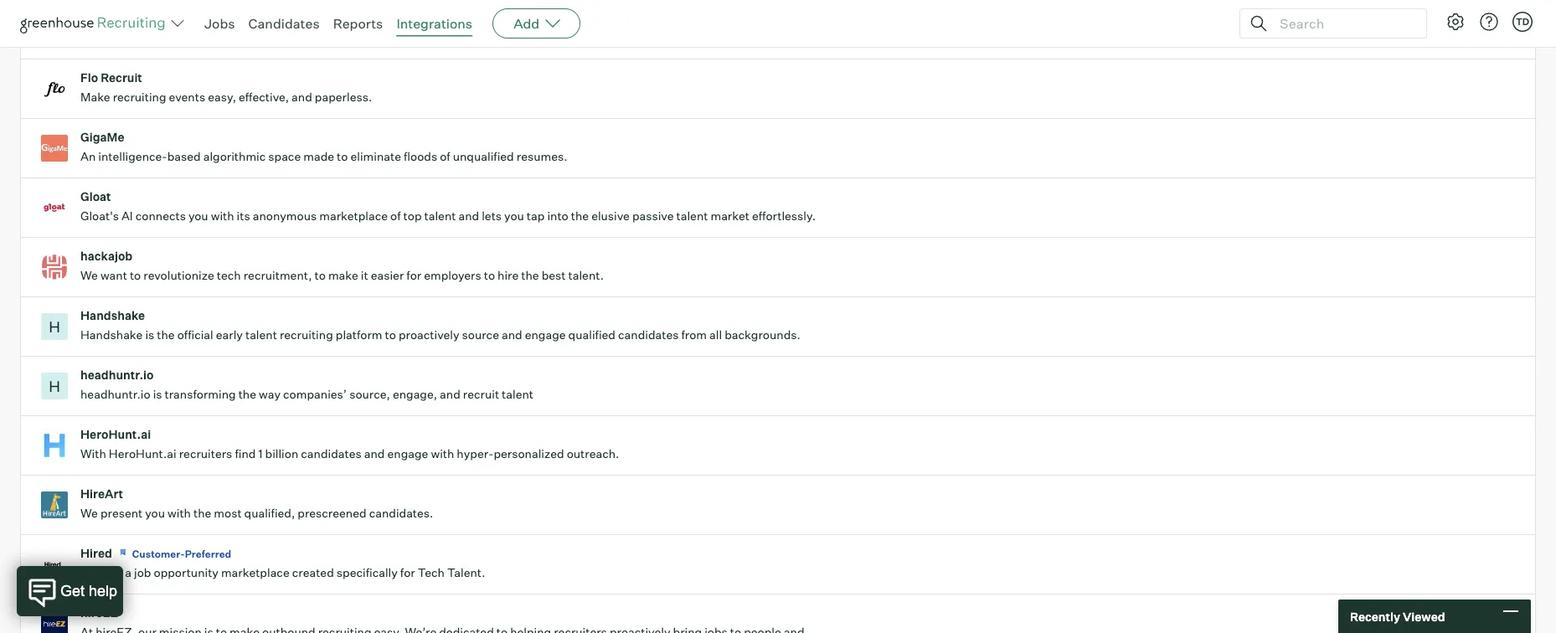 Task type: locate. For each thing, give the bounding box(es) containing it.
findem findem turbocharges talent acquisition with ai. search like never before and make amazing hires.
[[80, 11, 611, 45]]

engage left qualified
[[525, 328, 566, 342]]

we inside hireart we present you with the most qualified, prescreened candidates.
[[80, 506, 98, 521]]

want
[[100, 268, 127, 283]]

effortlessly.
[[752, 209, 816, 223]]

the inside handshake handshake is the official early talent  recruiting platform to proactively source and engage qualified candidates from all backgrounds.
[[157, 328, 175, 342]]

for
[[406, 268, 421, 283], [400, 565, 415, 580]]

hire
[[498, 268, 519, 283]]

it
[[361, 268, 368, 283]]

add
[[514, 15, 540, 32]]

0 vertical spatial engage
[[525, 328, 566, 342]]

with up customer-preferred
[[168, 506, 191, 521]]

with left hyper-
[[431, 447, 454, 461]]

with
[[298, 30, 322, 45], [211, 209, 234, 223], [431, 447, 454, 461], [168, 506, 191, 521]]

is inside handshake handshake is the official early talent  recruiting platform to proactively source and engage qualified candidates from all backgrounds.
[[145, 328, 154, 342]]

1 horizontal spatial engage
[[525, 328, 566, 342]]

the right hire on the top of page
[[521, 268, 539, 283]]

0 horizontal spatial of
[[390, 209, 401, 223]]

talent inside handshake handshake is the official early talent  recruiting platform to proactively source and engage qualified candidates from all backgrounds.
[[245, 328, 277, 342]]

1 horizontal spatial make
[[499, 30, 529, 45]]

1 vertical spatial findem
[[80, 30, 122, 45]]

we left want
[[80, 268, 98, 283]]

we
[[80, 268, 98, 283], [80, 506, 98, 521]]

its
[[237, 209, 250, 223]]

events
[[169, 90, 205, 104]]

with left ai.
[[298, 30, 322, 45]]

handshake handshake is the official early talent  recruiting platform to proactively source and engage qualified candidates from all backgrounds.
[[80, 308, 800, 342]]

of left top
[[390, 209, 401, 223]]

and inside flo recruit make recruiting events easy, effective, and paperless.
[[292, 90, 312, 104]]

is left transforming
[[153, 387, 162, 402]]

1 vertical spatial recruiting
[[280, 328, 333, 342]]

you
[[188, 209, 208, 223], [504, 209, 524, 223], [145, 506, 165, 521]]

candidates inside herohunt.ai with herohunt.ai recruiters find 1 billion candidates and engage with hyper-personalized outreach.
[[301, 447, 362, 461]]

and right before
[[475, 30, 496, 45]]

an
[[80, 149, 96, 164]]

easy,
[[208, 90, 236, 104]]

acquisition
[[235, 30, 296, 45]]

preferred
[[185, 547, 231, 560]]

marketplace down preferred
[[221, 565, 290, 580]]

the right the into
[[571, 209, 589, 223]]

0 horizontal spatial marketplace
[[221, 565, 290, 580]]

td button
[[1509, 8, 1536, 35]]

made
[[303, 149, 334, 164]]

0 horizontal spatial make
[[328, 268, 358, 283]]

0 vertical spatial marketplace
[[319, 209, 388, 223]]

0 vertical spatial candidates
[[618, 328, 679, 342]]

1 we from the top
[[80, 268, 98, 283]]

0 vertical spatial for
[[406, 268, 421, 283]]

candidates left from
[[618, 328, 679, 342]]

2 hired from the top
[[80, 565, 111, 580]]

1 vertical spatial we
[[80, 506, 98, 521]]

to inside handshake handshake is the official early talent  recruiting platform to proactively source and engage qualified candidates from all backgrounds.
[[385, 328, 396, 342]]

make left it
[[328, 268, 358, 283]]

recruiting down recruit
[[113, 90, 166, 104]]

you right present in the bottom of the page
[[145, 506, 165, 521]]

1 horizontal spatial recruiting
[[280, 328, 333, 342]]

you left tap
[[504, 209, 524, 223]]

to right made at the left top
[[337, 149, 348, 164]]

2 findem from the top
[[80, 30, 122, 45]]

0 vertical spatial is
[[145, 328, 154, 342]]

headhuntr.io headhuntr.io is transforming the way companies' source, engage, and recruit talent
[[80, 368, 533, 402]]

based
[[167, 149, 201, 164]]

0 horizontal spatial candidates
[[301, 447, 362, 461]]

1 vertical spatial make
[[328, 268, 358, 283]]

candidates.
[[369, 506, 433, 521]]

talent right recruit
[[502, 387, 533, 402]]

herohunt.ai
[[80, 427, 151, 442], [109, 447, 176, 461]]

1 headhuntr.io from the top
[[80, 368, 154, 382]]

with left its
[[211, 209, 234, 223]]

is inside headhuntr.io headhuntr.io is transforming the way companies' source, engage, and recruit talent
[[153, 387, 162, 402]]

herohunt.ai right with on the left bottom
[[109, 447, 176, 461]]

1 h from the top
[[49, 318, 60, 336]]

0 vertical spatial make
[[499, 30, 529, 45]]

1 horizontal spatial candidates
[[618, 328, 679, 342]]

h
[[49, 318, 60, 336], [49, 377, 60, 395]]

proactively
[[399, 328, 459, 342]]

and inside handshake handshake is the official early talent  recruiting platform to proactively source and engage qualified candidates from all backgrounds.
[[502, 328, 522, 342]]

created
[[292, 565, 334, 580]]

candidates right the billion at the left
[[301, 447, 362, 461]]

the inside the gloat gloat's ai connects you with its anonymous marketplace of top talent and lets you tap into the elusive passive talent market effortlessly.
[[571, 209, 589, 223]]

0 horizontal spatial engage
[[387, 447, 428, 461]]

is left the a
[[113, 565, 122, 580]]

hireart
[[80, 487, 123, 501]]

search
[[342, 30, 380, 45]]

resumes.
[[517, 149, 567, 164]]

2 h from the top
[[49, 377, 60, 395]]

1 vertical spatial marketplace
[[221, 565, 290, 580]]

for inside hackajob we want to revolutionize tech recruitment, to make it easier for employers to hire the best talent.
[[406, 268, 421, 283]]

make
[[499, 30, 529, 45], [328, 268, 358, 283]]

customer-
[[132, 547, 185, 560]]

hired for hired is a job opportunity marketplace created specifically for tech talent.
[[80, 565, 111, 580]]

0 vertical spatial recruiting
[[113, 90, 166, 104]]

the left official
[[157, 328, 175, 342]]

official
[[177, 328, 213, 342]]

the left way
[[238, 387, 256, 402]]

talent inside findem findem turbocharges talent acquisition with ai. search like never before and make amazing hires.
[[201, 30, 233, 45]]

recruiting inside flo recruit make recruiting events easy, effective, and paperless.
[[113, 90, 166, 104]]

and inside the gloat gloat's ai connects you with its anonymous marketplace of top talent and lets you tap into the elusive passive talent market effortlessly.
[[459, 209, 479, 223]]

1 horizontal spatial marketplace
[[319, 209, 388, 223]]

findem
[[80, 11, 124, 26], [80, 30, 122, 45]]

you right the 'connects'
[[188, 209, 208, 223]]

0 vertical spatial herohunt.ai
[[80, 427, 151, 442]]

0 horizontal spatial you
[[145, 506, 165, 521]]

1 vertical spatial h
[[49, 377, 60, 395]]

and right the "source"
[[502, 328, 522, 342]]

to right platform
[[385, 328, 396, 342]]

engage up candidates.
[[387, 447, 428, 461]]

and left lets
[[459, 209, 479, 223]]

and
[[475, 30, 496, 45], [292, 90, 312, 104], [459, 209, 479, 223], [502, 328, 522, 342], [440, 387, 460, 402], [364, 447, 385, 461]]

hackajob we want to revolutionize tech recruitment, to make it easier for employers to hire the best talent.
[[80, 249, 604, 283]]

1 horizontal spatial of
[[440, 149, 450, 164]]

hireez link
[[21, 595, 1535, 633]]

find
[[235, 447, 256, 461]]

best
[[542, 268, 566, 283]]

talent right early
[[245, 328, 277, 342]]

of right 'floods'
[[440, 149, 450, 164]]

1 handshake from the top
[[80, 308, 145, 323]]

we inside hackajob we want to revolutionize tech recruitment, to make it easier for employers to hire the best talent.
[[80, 268, 98, 283]]

and down source,
[[364, 447, 385, 461]]

1 vertical spatial candidates
[[301, 447, 362, 461]]

easier
[[371, 268, 404, 283]]

make inside hackajob we want to revolutionize tech recruitment, to make it easier for employers to hire the best talent.
[[328, 268, 358, 283]]

to right want
[[130, 268, 141, 283]]

0 vertical spatial of
[[440, 149, 450, 164]]

ai.
[[324, 30, 339, 45]]

1 vertical spatial hired
[[80, 565, 111, 580]]

is
[[145, 328, 154, 342], [153, 387, 162, 402], [113, 565, 122, 580]]

1 vertical spatial is
[[153, 387, 162, 402]]

hireez
[[80, 606, 118, 620]]

Search text field
[[1276, 11, 1411, 36]]

is left official
[[145, 328, 154, 342]]

2 we from the top
[[80, 506, 98, 521]]

intelligence-
[[98, 149, 167, 164]]

hired down present in the bottom of the page
[[80, 546, 112, 561]]

ai
[[121, 209, 133, 223]]

0 vertical spatial hired
[[80, 546, 112, 561]]

1 hired from the top
[[80, 546, 112, 561]]

platform
[[336, 328, 382, 342]]

tech
[[418, 565, 445, 580]]

greenhouse recruiting image
[[20, 13, 171, 34]]

we for we want to revolutionize tech recruitment, to make it easier for employers to hire the best talent.
[[80, 268, 98, 283]]

0 vertical spatial headhuntr.io
[[80, 368, 154, 382]]

talent left market
[[676, 209, 708, 223]]

space
[[268, 149, 301, 164]]

talent
[[201, 30, 233, 45], [424, 209, 456, 223], [676, 209, 708, 223], [245, 328, 277, 342], [502, 387, 533, 402]]

hireart we present you with the most qualified, prescreened candidates.
[[80, 487, 433, 521]]

1 vertical spatial of
[[390, 209, 401, 223]]

recruiters
[[179, 447, 232, 461]]

make left amazing
[[499, 30, 529, 45]]

talent left the acquisition
[[201, 30, 233, 45]]

unqualified
[[453, 149, 514, 164]]

1 vertical spatial engage
[[387, 447, 428, 461]]

recruiting
[[113, 90, 166, 104], [280, 328, 333, 342]]

hired left the a
[[80, 565, 111, 580]]

0 vertical spatial findem
[[80, 11, 124, 26]]

talent.
[[447, 565, 485, 580]]

gloat gloat's ai connects you with its anonymous marketplace of top talent and lets you tap into the elusive passive talent market effortlessly.
[[80, 189, 818, 223]]

present
[[100, 506, 143, 521]]

recruiting up headhuntr.io headhuntr.io is transforming the way companies' source, engage, and recruit talent
[[280, 328, 333, 342]]

handshake
[[80, 308, 145, 323], [80, 328, 143, 342]]

personalized
[[494, 447, 564, 461]]

and inside findem findem turbocharges talent acquisition with ai. search like never before and make amazing hires.
[[475, 30, 496, 45]]

candidates inside handshake handshake is the official early talent  recruiting platform to proactively source and engage qualified candidates from all backgrounds.
[[618, 328, 679, 342]]

like
[[383, 30, 402, 45]]

qualified,
[[244, 506, 295, 521]]

recruit
[[101, 71, 142, 85]]

0 vertical spatial handshake
[[80, 308, 145, 323]]

with inside herohunt.ai with herohunt.ai recruiters find 1 billion candidates and engage with hyper-personalized outreach.
[[431, 447, 454, 461]]

anonymous
[[253, 209, 317, 223]]

candidates
[[248, 15, 320, 32]]

billion
[[265, 447, 298, 461]]

with inside findem findem turbocharges talent acquisition with ai. search like never before and make amazing hires.
[[298, 30, 322, 45]]

headhuntr.io
[[80, 368, 154, 382], [80, 387, 150, 402]]

hires.
[[581, 30, 611, 45]]

0 horizontal spatial recruiting
[[113, 90, 166, 104]]

for right 'easier'
[[406, 268, 421, 283]]

we down hireart
[[80, 506, 98, 521]]

and right effective,
[[292, 90, 312, 104]]

marketplace up hackajob we want to revolutionize tech recruitment, to make it easier for employers to hire the best talent.
[[319, 209, 388, 223]]

for left tech
[[400, 565, 415, 580]]

0 vertical spatial h
[[49, 318, 60, 336]]

gigame an intelligence-based algorithmic space made to eliminate floods of unqualified resumes.
[[80, 130, 567, 164]]

herohunt.ai up with on the left bottom
[[80, 427, 151, 442]]

1 vertical spatial headhuntr.io
[[80, 387, 150, 402]]

and inside headhuntr.io headhuntr.io is transforming the way companies' source, engage, and recruit talent
[[440, 387, 460, 402]]

1 vertical spatial handshake
[[80, 328, 143, 342]]

the left 'most'
[[193, 506, 211, 521]]

hired for hired
[[80, 546, 112, 561]]

and left recruit
[[440, 387, 460, 402]]

td button
[[1513, 12, 1533, 32]]

0 vertical spatial we
[[80, 268, 98, 283]]



Task type: vqa. For each thing, say whether or not it's contained in the screenshot.
RECENTLY VIEWED
yes



Task type: describe. For each thing, give the bounding box(es) containing it.
backgrounds.
[[725, 328, 800, 342]]

connects
[[135, 209, 186, 223]]

reports link
[[333, 15, 383, 32]]

to left hire on the top of page
[[484, 268, 495, 283]]

before
[[438, 30, 473, 45]]

integrations link
[[396, 15, 472, 32]]

we for we present you with the most qualified, prescreened candidates.
[[80, 506, 98, 521]]

1 vertical spatial herohunt.ai
[[109, 447, 176, 461]]

of inside the gloat gloat's ai connects you with its anonymous marketplace of top talent and lets you tap into the elusive passive talent market effortlessly.
[[390, 209, 401, 223]]

recruit
[[463, 387, 499, 402]]

prescreened
[[298, 506, 367, 521]]

h for handshake
[[49, 318, 60, 336]]

elusive
[[591, 209, 630, 223]]

2 horizontal spatial you
[[504, 209, 524, 223]]

recruitment,
[[243, 268, 312, 283]]

engage inside handshake handshake is the official early talent  recruiting platform to proactively source and engage qualified candidates from all backgrounds.
[[525, 328, 566, 342]]

market
[[711, 209, 749, 223]]

integrations
[[396, 15, 472, 32]]

source
[[462, 328, 499, 342]]

engage,
[[393, 387, 437, 402]]

make
[[80, 90, 110, 104]]

is for handshake
[[145, 328, 154, 342]]

the inside hackajob we want to revolutionize tech recruitment, to make it easier for employers to hire the best talent.
[[521, 268, 539, 283]]

the inside headhuntr.io headhuntr.io is transforming the way companies' source, engage, and recruit talent
[[238, 387, 256, 402]]

of inside gigame an intelligence-based algorithmic space made to eliminate floods of unqualified resumes.
[[440, 149, 450, 164]]

hyper-
[[457, 447, 494, 461]]

companies'
[[283, 387, 347, 402]]

algorithmic
[[203, 149, 266, 164]]

the inside hireart we present you with the most qualified, prescreened candidates.
[[193, 506, 211, 521]]

is for headhuntr.io
[[153, 387, 162, 402]]

early
[[216, 328, 243, 342]]

tap
[[527, 209, 545, 223]]

opportunity
[[154, 565, 219, 580]]

jobs link
[[204, 15, 235, 32]]

h for headhuntr.io
[[49, 377, 60, 395]]

reports
[[333, 15, 383, 32]]

and inside herohunt.ai with herohunt.ai recruiters find 1 billion candidates and engage with hyper-personalized outreach.
[[364, 447, 385, 461]]

candidates link
[[248, 15, 320, 32]]

talent.
[[568, 268, 604, 283]]

with inside the gloat gloat's ai connects you with its anonymous marketplace of top talent and lets you tap into the elusive passive talent market effortlessly.
[[211, 209, 234, 223]]

make inside findem findem turbocharges talent acquisition with ai. search like never before and make amazing hires.
[[499, 30, 529, 45]]

turbocharges
[[125, 30, 198, 45]]

revolutionize
[[143, 268, 214, 283]]

gloat's
[[80, 209, 119, 223]]

td
[[1516, 16, 1529, 27]]

amazing
[[531, 30, 578, 45]]

lets
[[482, 209, 502, 223]]

to inside gigame an intelligence-based algorithmic space made to eliminate floods of unqualified resumes.
[[337, 149, 348, 164]]

with
[[80, 447, 106, 461]]

talent right top
[[424, 209, 456, 223]]

specifically
[[337, 565, 398, 580]]

never
[[404, 30, 435, 45]]

qualified
[[568, 328, 616, 342]]

configure image
[[1446, 12, 1466, 32]]

viewed
[[1403, 609, 1445, 624]]

paperless.
[[315, 90, 372, 104]]

from
[[681, 328, 707, 342]]

you inside hireart we present you with the most qualified, prescreened candidates.
[[145, 506, 165, 521]]

marketplace inside the gloat gloat's ai connects you with its anonymous marketplace of top talent and lets you tap into the elusive passive talent market effortlessly.
[[319, 209, 388, 223]]

outreach.
[[567, 447, 619, 461]]

top
[[403, 209, 422, 223]]

recently viewed
[[1350, 609, 1445, 624]]

1 vertical spatial for
[[400, 565, 415, 580]]

flo
[[80, 71, 98, 85]]

gigame
[[80, 130, 124, 145]]

jobs
[[204, 15, 235, 32]]

2 headhuntr.io from the top
[[80, 387, 150, 402]]

way
[[259, 387, 281, 402]]

talent inside headhuntr.io headhuntr.io is transforming the way companies' source, engage, and recruit talent
[[502, 387, 533, 402]]

effective,
[[239, 90, 289, 104]]

floods
[[404, 149, 437, 164]]

flo recruit make recruiting events easy, effective, and paperless.
[[80, 71, 372, 104]]

1
[[258, 447, 263, 461]]

hackajob
[[80, 249, 133, 264]]

eliminate
[[350, 149, 401, 164]]

transforming
[[165, 387, 236, 402]]

2 handshake from the top
[[80, 328, 143, 342]]

1 findem from the top
[[80, 11, 124, 26]]

employers
[[424, 268, 481, 283]]

to right recruitment,
[[315, 268, 326, 283]]

customer-preferred
[[132, 547, 231, 560]]

recruiting inside handshake handshake is the official early talent  recruiting platform to proactively source and engage qualified candidates from all backgrounds.
[[280, 328, 333, 342]]

into
[[547, 209, 568, 223]]

engage inside herohunt.ai with herohunt.ai recruiters find 1 billion candidates and engage with hyper-personalized outreach.
[[387, 447, 428, 461]]

with inside hireart we present you with the most qualified, prescreened candidates.
[[168, 506, 191, 521]]

herohunt.ai with herohunt.ai recruiters find 1 billion candidates and engage with hyper-personalized outreach.
[[80, 427, 619, 461]]

job
[[134, 565, 151, 580]]

most
[[214, 506, 242, 521]]

recently
[[1350, 609, 1400, 624]]

2 vertical spatial is
[[113, 565, 122, 580]]

1 horizontal spatial you
[[188, 209, 208, 223]]

all
[[709, 328, 722, 342]]

add button
[[493, 8, 581, 39]]

passive
[[632, 209, 674, 223]]



